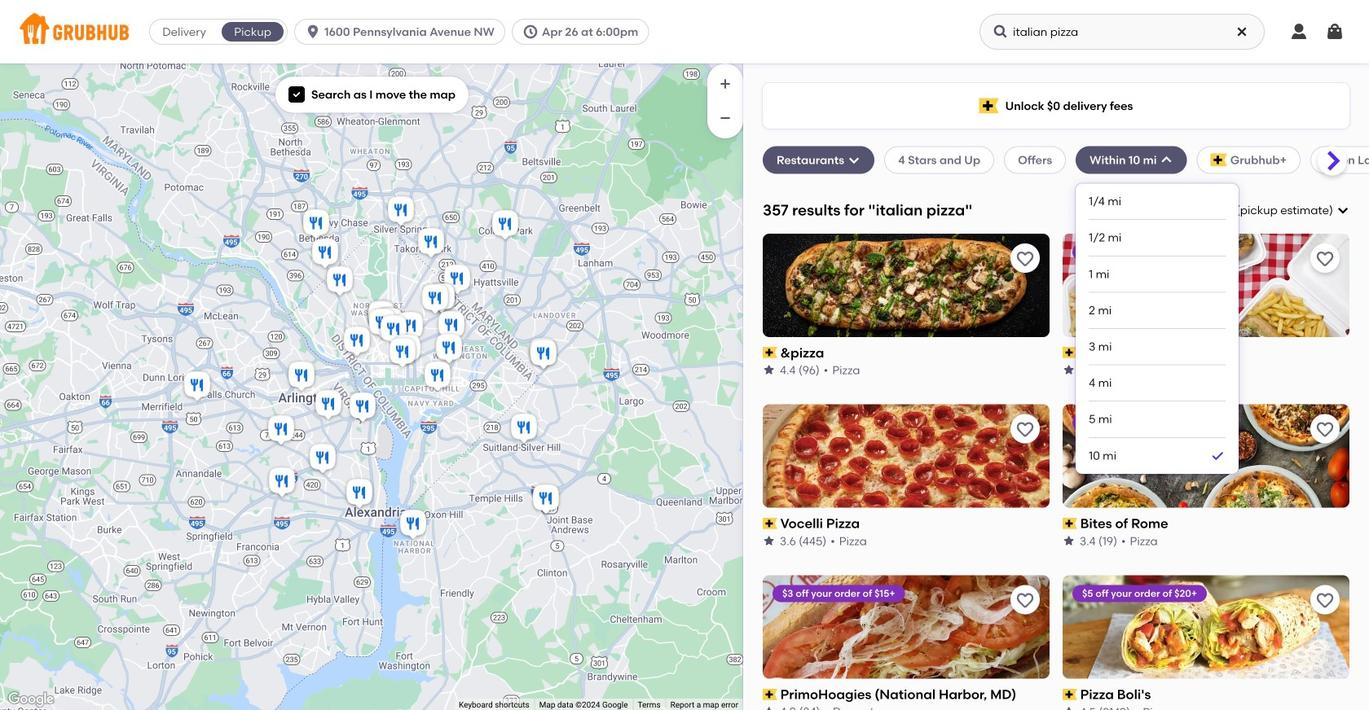 Task type: locate. For each thing, give the bounding box(es) containing it.
flame and cones pizzeria image
[[530, 483, 562, 518]]

0 horizontal spatial grubhub plus flag logo image
[[980, 98, 999, 114]]

marathon deli image
[[489, 208, 522, 244]]

manny & olga's pizza image
[[433, 332, 465, 368]]

subway® image
[[441, 262, 474, 298]]

subscription pass image
[[763, 518, 777, 530], [763, 690, 777, 701], [1063, 690, 1077, 701]]

subscription pass image
[[763, 347, 777, 359], [1063, 347, 1077, 359], [1063, 518, 1077, 530]]

primohoagies (national harbor, md) logo image
[[763, 576, 1050, 680]]

1 vertical spatial grubhub plus flag logo image
[[1211, 154, 1228, 167]]

star icon image for primohoagies (national harbor, md) logo
[[763, 706, 776, 711]]

the smith - penn quarter - (901 f st nw) image
[[386, 336, 419, 372]]

svg image
[[1290, 22, 1309, 42], [1326, 22, 1345, 42], [522, 24, 539, 40], [993, 24, 1009, 40], [848, 154, 861, 167], [1161, 154, 1174, 167]]

potbelly sandwich works image
[[419, 282, 452, 318]]

subscription pass image for &pizza logo
[[763, 347, 777, 359]]

primohoagies (national harbor, md) image
[[397, 508, 430, 544]]

1 horizontal spatial grubhub plus flag logo image
[[1211, 154, 1228, 167]]

aj's pizza cheesesteak image
[[266, 465, 298, 501]]

Search for food, convenience, alcohol... search field
[[980, 14, 1265, 50]]

district bites image
[[391, 333, 424, 368]]

pizza boli's image
[[373, 306, 406, 342]]

far east restaurant image
[[527, 336, 559, 372]]

None field
[[1210, 202, 1350, 219]]

vocelli pizza logo image
[[763, 405, 1050, 508]]

minus icon image
[[717, 110, 734, 126]]

grubhub plus flag logo image
[[980, 98, 999, 114], [1211, 154, 1228, 167]]

vocelli pizza image
[[181, 369, 214, 405]]

star icon image
[[763, 364, 776, 377], [1063, 364, 1076, 377], [763, 535, 776, 548], [1063, 535, 1076, 548], [763, 706, 776, 711], [1063, 706, 1076, 711]]

0 vertical spatial grubhub plus flag logo image
[[980, 98, 999, 114]]

manny & olga's pizza logo image
[[1063, 234, 1350, 337]]

subscription pass image for primohoagies (national harbor, md) logo
[[763, 690, 777, 701]]

pidzza image
[[435, 309, 468, 345]]

list box
[[1089, 184, 1226, 474]]

hometown slices image
[[309, 236, 342, 272]]

svg image
[[305, 24, 321, 40], [1236, 25, 1249, 38], [292, 90, 302, 100], [1337, 204, 1350, 217]]

plus icon image
[[717, 76, 734, 92]]

munch box image
[[426, 281, 458, 317]]

beeliner diner image
[[307, 442, 339, 478]]

option
[[1089, 438, 1226, 474]]

star icon image for &pizza logo
[[763, 364, 776, 377]]

&pizza logo image
[[763, 234, 1050, 337]]

sette osteria image
[[377, 313, 410, 349]]

chevy's fresh mex image
[[346, 390, 379, 426]]

star icon image for "manny & olga's pizza logo"
[[1063, 364, 1076, 377]]

bites of rome image
[[426, 281, 458, 317]]

forni pizza image
[[265, 413, 298, 449]]

got rice carry out image
[[527, 337, 560, 373]]



Task type: vqa. For each thing, say whether or not it's contained in the screenshot.
SUBWAY® image
yes



Task type: describe. For each thing, give the bounding box(es) containing it.
vicino ristorante italiano image
[[385, 194, 417, 230]]

star icon image for vocelli pizza logo
[[763, 535, 776, 548]]

subscription pass image for vocelli pizza logo
[[763, 518, 777, 530]]

extreme pizza image
[[421, 360, 454, 395]]

bestolli image
[[365, 298, 398, 334]]

&pizza image
[[324, 264, 356, 300]]

quattro formaggi image
[[343, 477, 376, 513]]

map region
[[0, 64, 743, 711]]

90 second pizza  (georgetown) image
[[341, 324, 373, 360]]

bolis wild wings and slices image
[[373, 306, 406, 342]]

mid atlantic seafood image
[[415, 226, 448, 262]]

check icon image
[[1210, 448, 1226, 464]]

pizzarro image
[[394, 310, 426, 346]]

pizza mart image
[[365, 299, 398, 335]]

aladdin's kitchen image
[[366, 307, 399, 342]]

main navigation navigation
[[0, 0, 1370, 64]]

sicilian pizza image
[[312, 388, 345, 424]]

mamma lucia image
[[300, 207, 333, 243]]

good east carry out image
[[508, 412, 540, 448]]

the bronson bierhall image
[[285, 360, 318, 395]]

subscription pass image for "manny & olga's pizza logo"
[[1063, 347, 1077, 359]]

google image
[[4, 690, 58, 711]]



